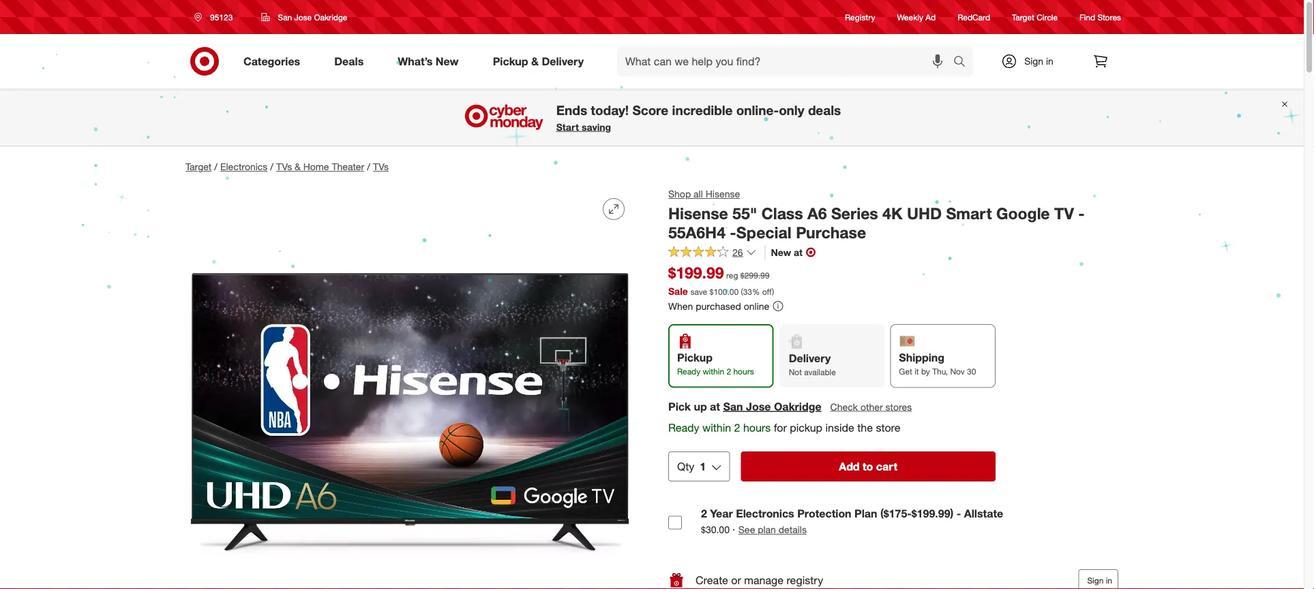Task type: vqa. For each thing, say whether or not it's contained in the screenshot.
left "jose"
yes



Task type: describe. For each thing, give the bounding box(es) containing it.
hisense 55&#34; class a6 series 4k uhd smart google tv - 55a6h4 -special purchase, 1 of 7 image
[[185, 188, 636, 590]]

get
[[899, 367, 912, 377]]

electronics for /
[[220, 161, 268, 173]]

sign in button
[[1078, 570, 1118, 590]]

33
[[743, 287, 752, 297]]

stores
[[1098, 12, 1121, 22]]

1 vertical spatial at
[[710, 400, 720, 413]]

when
[[668, 300, 693, 312]]

available
[[804, 368, 836, 378]]

add to cart button
[[741, 452, 996, 482]]

100.00
[[714, 287, 739, 297]]

create or manage registry
[[696, 574, 823, 588]]

55"
[[732, 204, 757, 223]]

($175-
[[880, 508, 912, 521]]

check other stores button
[[830, 400, 913, 415]]

search button
[[947, 46, 980, 79]]

a6
[[807, 204, 827, 223]]

for
[[774, 421, 787, 435]]

$199.99 reg $299.99 sale save $ 100.00 ( 33 % off )
[[668, 264, 774, 297]]

special
[[736, 223, 792, 243]]

sign inside button
[[1087, 576, 1104, 586]]

sign in inside 'link'
[[1024, 55, 1053, 67]]

what's new
[[398, 55, 459, 68]]

pickup for ready
[[677, 351, 713, 365]]

all
[[694, 188, 703, 200]]

1 vertical spatial hisense
[[668, 204, 728, 223]]

shop all hisense hisense 55" class a6 series 4k uhd smart google tv - 55a6h4 -special purchase
[[668, 188, 1085, 243]]

only
[[779, 102, 804, 118]]

see plan details button
[[738, 524, 807, 537]]

1 vertical spatial hours
[[743, 421, 771, 435]]

year
[[710, 508, 733, 521]]

delivery inside delivery not available
[[789, 352, 831, 365]]

0 vertical spatial delivery
[[542, 55, 584, 68]]

1 vertical spatial new
[[771, 247, 791, 258]]

1 / from the left
[[214, 161, 217, 173]]

manage
[[744, 574, 784, 588]]

2 inside 2 year electronics protection plan ($175-$199.99) - allstate $30.00 · see plan details
[[701, 508, 707, 521]]

thu,
[[932, 367, 948, 377]]

1 horizontal spatial oakridge
[[774, 400, 821, 413]]

shop
[[668, 188, 691, 200]]

other
[[861, 401, 883, 413]]

sign inside 'link'
[[1024, 55, 1043, 67]]

plan
[[758, 524, 776, 536]]

ready within 2 hours for pickup inside the store
[[668, 421, 901, 435]]

deals
[[334, 55, 364, 68]]

san jose oakridge button
[[723, 399, 821, 415]]

theater
[[332, 161, 364, 173]]

%
[[752, 287, 760, 297]]

jose inside dropdown button
[[294, 12, 312, 22]]

reg
[[726, 271, 738, 281]]

smart
[[946, 204, 992, 223]]

home
[[303, 161, 329, 173]]

30
[[967, 367, 976, 377]]

not
[[789, 368, 802, 378]]

circle
[[1037, 12, 1058, 22]]

in inside 'link'
[[1046, 55, 1053, 67]]

$30.00
[[701, 524, 730, 536]]

new inside what's new link
[[436, 55, 459, 68]]

within inside pickup ready within 2 hours
[[703, 367, 724, 377]]

protection
[[797, 508, 851, 521]]

categories link
[[232, 46, 317, 76]]

details
[[779, 524, 807, 536]]

inside
[[825, 421, 854, 435]]

deals
[[808, 102, 841, 118]]

$199.99)
[[912, 508, 954, 521]]

electronics link
[[220, 161, 268, 173]]

registry
[[787, 574, 823, 588]]

1
[[700, 460, 706, 474]]

ends today! score incredible online-only deals start saving
[[556, 102, 841, 133]]

3 / from the left
[[367, 161, 370, 173]]

tvs link
[[373, 161, 389, 173]]

registry link
[[845, 11, 875, 23]]

the
[[857, 421, 873, 435]]

1 vertical spatial san
[[723, 400, 743, 413]]

1 tvs from the left
[[276, 161, 292, 173]]

purchased
[[696, 300, 741, 312]]

2 inside pickup ready within 2 hours
[[727, 367, 731, 377]]

2 within from the top
[[702, 421, 731, 435]]

pick
[[668, 400, 691, 413]]

weekly
[[897, 12, 923, 22]]

up
[[694, 400, 707, 413]]

1 vertical spatial jose
[[746, 400, 771, 413]]

(
[[741, 287, 743, 297]]

by
[[921, 367, 930, 377]]

create
[[696, 574, 728, 588]]

cart
[[876, 460, 897, 474]]

see
[[738, 524, 755, 536]]

electronics for year
[[736, 508, 794, 521]]

target circle link
[[1012, 11, 1058, 23]]



Task type: locate. For each thing, give the bounding box(es) containing it.
pickup inside pickup & delivery link
[[493, 55, 528, 68]]

target left electronics link
[[185, 161, 212, 173]]

san
[[278, 12, 292, 22], [723, 400, 743, 413]]

hours inside pickup ready within 2 hours
[[733, 367, 754, 377]]

ad
[[926, 12, 936, 22]]

add
[[839, 460, 860, 474]]

1 vertical spatial sign in
[[1087, 576, 1112, 586]]

0 vertical spatial san
[[278, 12, 292, 22]]

save
[[691, 287, 707, 297]]

incredible
[[672, 102, 733, 118]]

/
[[214, 161, 217, 173], [270, 161, 273, 173], [367, 161, 370, 173]]

0 horizontal spatial &
[[295, 161, 301, 173]]

within down up on the bottom right
[[702, 421, 731, 435]]

to
[[863, 460, 873, 474]]

$199.99
[[668, 264, 724, 283]]

redcard link
[[958, 11, 990, 23]]

tvs
[[276, 161, 292, 173], [373, 161, 389, 173]]

score
[[632, 102, 668, 118]]

0 vertical spatial in
[[1046, 55, 1053, 67]]

hisense right all
[[706, 188, 740, 200]]

shipping
[[899, 351, 945, 365]]

san inside dropdown button
[[278, 12, 292, 22]]

registry
[[845, 12, 875, 22]]

san jose oakridge
[[278, 12, 347, 22]]

new right what's
[[436, 55, 459, 68]]

- up 26
[[730, 223, 736, 243]]

& up cyber monday target deals image
[[531, 55, 539, 68]]

26 link
[[668, 246, 757, 262]]

sign in
[[1024, 55, 1053, 67], [1087, 576, 1112, 586]]

/ right electronics link
[[270, 161, 273, 173]]

pickup up up on the bottom right
[[677, 351, 713, 365]]

0 horizontal spatial /
[[214, 161, 217, 173]]

0 vertical spatial jose
[[294, 12, 312, 22]]

within up up on the bottom right
[[703, 367, 724, 377]]

sign in inside button
[[1087, 576, 1112, 586]]

/ left tvs link
[[367, 161, 370, 173]]

jose up "categories" link
[[294, 12, 312, 22]]

0 vertical spatial -
[[1078, 204, 1085, 223]]

1 horizontal spatial in
[[1106, 576, 1112, 586]]

1 horizontal spatial &
[[531, 55, 539, 68]]

0 horizontal spatial tvs
[[276, 161, 292, 173]]

ready inside pickup ready within 2 hours
[[677, 367, 700, 377]]

0 horizontal spatial sign in
[[1024, 55, 1053, 67]]

1 vertical spatial oakridge
[[774, 400, 821, 413]]

check
[[830, 401, 858, 413]]

at right up on the bottom right
[[710, 400, 720, 413]]

2 down pick up at san jose oakridge
[[734, 421, 740, 435]]

2 year electronics protection plan ($175-$199.99) - allstate $30.00 · see plan details
[[701, 508, 1003, 537]]

qty 1
[[677, 460, 706, 474]]

target for target / electronics / tvs & home theater / tvs
[[185, 161, 212, 173]]

target left circle
[[1012, 12, 1034, 22]]

0 horizontal spatial in
[[1046, 55, 1053, 67]]

target / electronics / tvs & home theater / tvs
[[185, 161, 389, 173]]

0 vertical spatial pickup
[[493, 55, 528, 68]]

0 vertical spatial hisense
[[706, 188, 740, 200]]

delivery up available
[[789, 352, 831, 365]]

at down the purchase
[[794, 247, 803, 258]]

cyber monday target deals image
[[463, 101, 545, 134]]

hisense
[[706, 188, 740, 200], [668, 204, 728, 223]]

1 vertical spatial sign
[[1087, 576, 1104, 586]]

tv
[[1054, 204, 1074, 223]]

1 vertical spatial electronics
[[736, 508, 794, 521]]

& inside pickup & delivery link
[[531, 55, 539, 68]]

oakridge
[[314, 12, 347, 22], [774, 400, 821, 413]]

delivery not available
[[789, 352, 836, 378]]

1 vertical spatial pickup
[[677, 351, 713, 365]]

2 horizontal spatial 2
[[734, 421, 740, 435]]

-
[[1078, 204, 1085, 223], [730, 223, 736, 243], [957, 508, 961, 521]]

0 horizontal spatial target
[[185, 161, 212, 173]]

0 vertical spatial target
[[1012, 12, 1034, 22]]

0 horizontal spatial 2
[[701, 508, 707, 521]]

95123 button
[[185, 5, 247, 29]]

- right the tv
[[1078, 204, 1085, 223]]

1 horizontal spatial new
[[771, 247, 791, 258]]

categories
[[243, 55, 300, 68]]

1 vertical spatial 2
[[734, 421, 740, 435]]

0 horizontal spatial delivery
[[542, 55, 584, 68]]

1 horizontal spatial -
[[957, 508, 961, 521]]

$299.99
[[740, 271, 769, 281]]

1 horizontal spatial tvs
[[373, 161, 389, 173]]

allstate
[[964, 508, 1003, 521]]

new
[[436, 55, 459, 68], [771, 247, 791, 258]]

electronics right target link
[[220, 161, 268, 173]]

electronics up plan
[[736, 508, 794, 521]]

when purchased online
[[668, 300, 769, 312]]

2 / from the left
[[270, 161, 273, 173]]

uhd
[[907, 204, 942, 223]]

san right up on the bottom right
[[723, 400, 743, 413]]

electronics
[[220, 161, 268, 173], [736, 508, 794, 521]]

target for target circle
[[1012, 12, 1034, 22]]

1 vertical spatial in
[[1106, 576, 1112, 586]]

pickup inside pickup ready within 2 hours
[[677, 351, 713, 365]]

san jose oakridge button
[[253, 5, 356, 29]]

2 up pick up at san jose oakridge
[[727, 367, 731, 377]]

delivery up ends
[[542, 55, 584, 68]]

& left home
[[295, 161, 301, 173]]

0 horizontal spatial oakridge
[[314, 12, 347, 22]]

0 horizontal spatial -
[[730, 223, 736, 243]]

it
[[915, 367, 919, 377]]

2 horizontal spatial -
[[1078, 204, 1085, 223]]

1 horizontal spatial pickup
[[677, 351, 713, 365]]

0 vertical spatial oakridge
[[314, 12, 347, 22]]

None checkbox
[[668, 517, 682, 530]]

find
[[1080, 12, 1095, 22]]

tvs & home theater link
[[276, 161, 364, 173]]

in inside button
[[1106, 576, 1112, 586]]

2 left year
[[701, 508, 707, 521]]

0 horizontal spatial sign
[[1024, 55, 1043, 67]]

jose
[[294, 12, 312, 22], [746, 400, 771, 413]]

2 horizontal spatial /
[[367, 161, 370, 173]]

add to cart
[[839, 460, 897, 474]]

0 vertical spatial &
[[531, 55, 539, 68]]

2 tvs from the left
[[373, 161, 389, 173]]

0 vertical spatial sign in
[[1024, 55, 1053, 67]]

what's
[[398, 55, 433, 68]]

saving
[[582, 121, 611, 133]]

1 horizontal spatial target
[[1012, 12, 1034, 22]]

jose up ready within 2 hours for pickup inside the store
[[746, 400, 771, 413]]

0 vertical spatial electronics
[[220, 161, 268, 173]]

&
[[531, 55, 539, 68], [295, 161, 301, 173]]

san up "categories" link
[[278, 12, 292, 22]]

- inside 2 year electronics protection plan ($175-$199.99) - allstate $30.00 · see plan details
[[957, 508, 961, 521]]

sale
[[668, 285, 688, 297]]

ends
[[556, 102, 587, 118]]

oakridge up pickup
[[774, 400, 821, 413]]

1 horizontal spatial 2
[[727, 367, 731, 377]]

pickup & delivery
[[493, 55, 584, 68]]

pickup ready within 2 hours
[[677, 351, 754, 377]]

- left allstate on the bottom of page
[[957, 508, 961, 521]]

what's new link
[[386, 46, 476, 76]]

1 horizontal spatial sign
[[1087, 576, 1104, 586]]

hours up pick up at san jose oakridge
[[733, 367, 754, 377]]

26
[[732, 247, 743, 258]]

pick up at san jose oakridge
[[668, 400, 821, 413]]

0 vertical spatial new
[[436, 55, 459, 68]]

0 vertical spatial within
[[703, 367, 724, 377]]

weekly ad link
[[897, 11, 936, 23]]

new down special
[[771, 247, 791, 258]]

55a6h4
[[668, 223, 726, 243]]

1 horizontal spatial delivery
[[789, 352, 831, 365]]

target link
[[185, 161, 212, 173]]

qty
[[677, 460, 694, 474]]

·
[[732, 523, 735, 537]]

1 vertical spatial target
[[185, 161, 212, 173]]

0 horizontal spatial pickup
[[493, 55, 528, 68]]

2 vertical spatial 2
[[701, 508, 707, 521]]

0 vertical spatial sign
[[1024, 55, 1043, 67]]

1 vertical spatial within
[[702, 421, 731, 435]]

ready down pick
[[668, 421, 699, 435]]

nov
[[950, 367, 965, 377]]

hisense down all
[[668, 204, 728, 223]]

0 vertical spatial hours
[[733, 367, 754, 377]]

0 vertical spatial ready
[[677, 367, 700, 377]]

1 horizontal spatial /
[[270, 161, 273, 173]]

tvs right theater
[[373, 161, 389, 173]]

0 horizontal spatial san
[[278, 12, 292, 22]]

online
[[744, 300, 769, 312]]

1 horizontal spatial electronics
[[736, 508, 794, 521]]

0 vertical spatial 2
[[727, 367, 731, 377]]

0 horizontal spatial jose
[[294, 12, 312, 22]]

delivery
[[542, 55, 584, 68], [789, 352, 831, 365]]

1 vertical spatial ready
[[668, 421, 699, 435]]

store
[[876, 421, 901, 435]]

)
[[772, 287, 774, 297]]

oakridge up deals
[[314, 12, 347, 22]]

within
[[703, 367, 724, 377], [702, 421, 731, 435]]

pickup for &
[[493, 55, 528, 68]]

0 vertical spatial at
[[794, 247, 803, 258]]

purchase
[[796, 223, 866, 243]]

$
[[710, 287, 714, 297]]

ready up pick
[[677, 367, 700, 377]]

1 vertical spatial &
[[295, 161, 301, 173]]

1 horizontal spatial sign in
[[1087, 576, 1112, 586]]

What can we help you find? suggestions appear below search field
[[617, 46, 957, 76]]

search
[[947, 56, 980, 69]]

plan
[[854, 508, 877, 521]]

0 horizontal spatial at
[[710, 400, 720, 413]]

oakridge inside dropdown button
[[314, 12, 347, 22]]

electronics inside 2 year electronics protection plan ($175-$199.99) - allstate $30.00 · see plan details
[[736, 508, 794, 521]]

google
[[996, 204, 1050, 223]]

0 horizontal spatial electronics
[[220, 161, 268, 173]]

hours left for
[[743, 421, 771, 435]]

pickup up cyber monday target deals image
[[493, 55, 528, 68]]

95123
[[210, 12, 233, 22]]

class
[[762, 204, 803, 223]]

2 vertical spatial -
[[957, 508, 961, 521]]

0 horizontal spatial new
[[436, 55, 459, 68]]

1 vertical spatial -
[[730, 223, 736, 243]]

1 horizontal spatial jose
[[746, 400, 771, 413]]

sign in link
[[989, 46, 1075, 76]]

1 horizontal spatial san
[[723, 400, 743, 413]]

redcard
[[958, 12, 990, 22]]

/ right target link
[[214, 161, 217, 173]]

or
[[731, 574, 741, 588]]

1 vertical spatial delivery
[[789, 352, 831, 365]]

shipping get it by thu, nov 30
[[899, 351, 976, 377]]

1 within from the top
[[703, 367, 724, 377]]

1 horizontal spatial at
[[794, 247, 803, 258]]

find stores
[[1080, 12, 1121, 22]]

series
[[831, 204, 878, 223]]

tvs left home
[[276, 161, 292, 173]]



